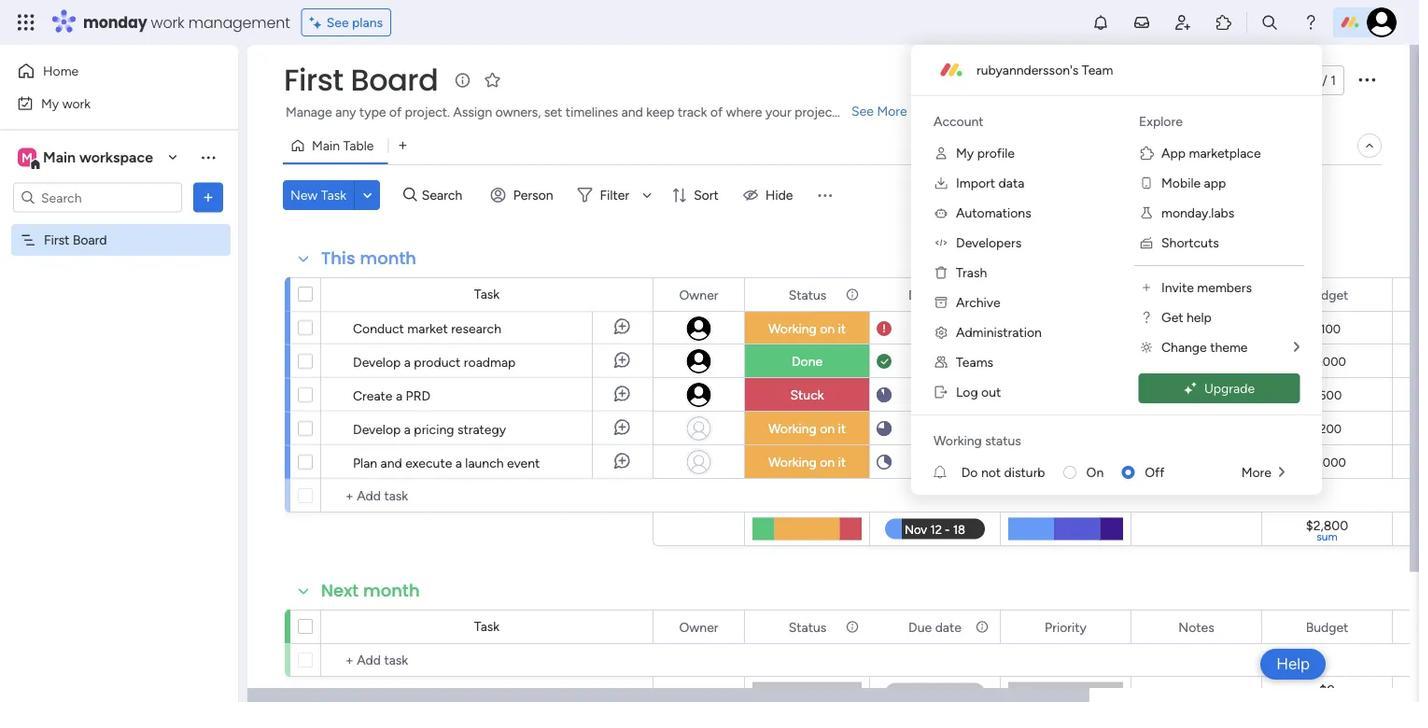 Task type: locate. For each thing, give the bounding box(es) containing it.
2 $1,000 from the top
[[1308, 455, 1346, 470]]

1 vertical spatial owner field
[[675, 617, 723, 637]]

budget for 1st the budget field from the top
[[1306, 287, 1349, 303]]

3 nov from the top
[[919, 385, 942, 400]]

1
[[1331, 72, 1336, 88]]

1 vertical spatial invite
[[1162, 280, 1194, 296]]

1 vertical spatial column information image
[[845, 620, 860, 635]]

0 vertical spatial due
[[909, 287, 932, 303]]

0 horizontal spatial first
[[44, 232, 69, 248]]

angle down image
[[363, 188, 372, 202]]

work for monday
[[151, 12, 184, 33]]

owners,
[[496, 104, 541, 120]]

invite members image
[[1174, 13, 1192, 32]]

2 of from the left
[[711, 104, 723, 120]]

work inside my work button
[[62, 95, 91, 111]]

4 nov from the top
[[919, 419, 942, 434]]

search everything image
[[1261, 13, 1279, 32]]

a left the product
[[404, 354, 411, 370]]

app marketplace
[[1162, 145, 1261, 161]]

home button
[[11, 56, 201, 86]]

2 vertical spatial it
[[838, 454, 846, 470]]

1 vertical spatial due date
[[909, 619, 962, 635]]

develop down conduct
[[353, 354, 401, 370]]

2 due date from the top
[[909, 619, 962, 635]]

1 vertical spatial budget field
[[1301, 617, 1353, 637]]

nov left 12
[[919, 319, 942, 334]]

and right plan
[[381, 455, 402, 471]]

column information image down trash
[[975, 287, 990, 302]]

a left pricing in the left of the page
[[404, 421, 411, 437]]

nov left "18"
[[919, 452, 942, 467]]

1 vertical spatial see
[[852, 103, 874, 119]]

of right track
[[711, 104, 723, 120]]

0 vertical spatial develop
[[353, 354, 401, 370]]

1 horizontal spatial first
[[284, 59, 343, 101]]

main inside "button"
[[312, 138, 340, 154]]

low
[[1054, 454, 1078, 470]]

2 owner from the top
[[679, 619, 719, 635]]

person button
[[483, 180, 565, 210]]

collapse board header image
[[1362, 138, 1377, 153]]

menu image
[[816, 186, 834, 205]]

0 vertical spatial see
[[327, 14, 349, 30]]

help
[[1187, 310, 1212, 325]]

1 status field from the top
[[784, 284, 831, 305]]

of right type
[[389, 104, 402, 120]]

explore
[[1139, 113, 1183, 129]]

not
[[981, 465, 1001, 480]]

1 vertical spatial first
[[44, 232, 69, 248]]

1 vertical spatial status field
[[784, 617, 831, 637]]

1 $1,000 from the top
[[1308, 354, 1346, 369]]

import data image
[[934, 176, 949, 191]]

develop down create
[[353, 421, 401, 437]]

1 horizontal spatial board
[[351, 59, 438, 101]]

pricing
[[414, 421, 454, 437]]

1 vertical spatial board
[[73, 232, 107, 248]]

invite inside button
[[1287, 72, 1319, 88]]

nov for nov 18
[[919, 452, 942, 467]]

a left "launch"
[[455, 455, 462, 471]]

column information image
[[975, 287, 990, 302], [975, 620, 990, 635]]

arrow down image
[[636, 184, 658, 206]]

1 vertical spatial notes field
[[1174, 617, 1219, 637]]

invite left /
[[1287, 72, 1319, 88]]

add view image
[[399, 139, 407, 152]]

due
[[909, 287, 932, 303], [909, 619, 932, 635]]

notes
[[1205, 355, 1236, 370]]

my work
[[41, 95, 91, 111]]

main inside workspace selection element
[[43, 148, 76, 166]]

hide button
[[736, 180, 804, 210]]

0 vertical spatial it
[[838, 321, 846, 337]]

my for my work
[[41, 95, 59, 111]]

next month
[[321, 579, 420, 603]]

strategy
[[457, 421, 506, 437]]

first board inside list box
[[44, 232, 107, 248]]

change
[[1162, 339, 1207, 355]]

0 vertical spatial month
[[360, 247, 417, 270]]

1 vertical spatial budget
[[1306, 619, 1349, 635]]

inbox image
[[1133, 13, 1151, 32]]

0 vertical spatial status field
[[784, 284, 831, 305]]

Due date field
[[904, 284, 966, 305], [904, 617, 966, 637]]

First Board field
[[279, 59, 443, 101]]

month right next
[[363, 579, 420, 603]]

column information image left priority
[[975, 620, 990, 635]]

see inside button
[[327, 14, 349, 30]]

work for my
[[62, 95, 91, 111]]

month
[[360, 247, 417, 270], [363, 579, 420, 603]]

1 horizontal spatial first board
[[284, 59, 438, 101]]

0 vertical spatial more
[[877, 103, 907, 119]]

import data link
[[919, 168, 1109, 198]]

month for this month
[[360, 247, 417, 270]]

1 vertical spatial task
[[474, 286, 500, 302]]

0 vertical spatial and
[[622, 104, 643, 120]]

and left keep
[[622, 104, 643, 120]]

task right new
[[321, 187, 346, 203]]

first board up type
[[284, 59, 438, 101]]

notes for second notes field
[[1179, 619, 1215, 635]]

change theme
[[1162, 339, 1248, 355]]

first board list box
[[0, 220, 238, 508]]

13
[[945, 352, 957, 367]]

month inside next month field
[[363, 579, 420, 603]]

first down search in workspace 'field'
[[44, 232, 69, 248]]

0 vertical spatial invite
[[1287, 72, 1319, 88]]

main right workspace icon
[[43, 148, 76, 166]]

v2 surfce notifications image
[[934, 463, 962, 482]]

person
[[513, 187, 553, 203]]

launch
[[465, 455, 504, 471]]

2 it from the top
[[838, 421, 846, 437]]

2 budget from the top
[[1306, 619, 1349, 635]]

archive link
[[919, 288, 1109, 318]]

0 vertical spatial work
[[151, 12, 184, 33]]

and
[[622, 104, 643, 120], [381, 455, 402, 471]]

1 vertical spatial more
[[1242, 465, 1272, 480]]

nov left "14"
[[919, 385, 942, 400]]

Status field
[[784, 284, 831, 305], [784, 617, 831, 637]]

1 vertical spatial $1,000
[[1308, 455, 1346, 470]]

1 horizontal spatial work
[[151, 12, 184, 33]]

1 it from the top
[[838, 321, 846, 337]]

0 horizontal spatial my
[[41, 95, 59, 111]]

1 budget from the top
[[1306, 287, 1349, 303]]

1 on from the top
[[820, 321, 835, 337]]

my work button
[[11, 88, 201, 118]]

Budget field
[[1301, 284, 1353, 305], [1301, 617, 1353, 637]]

2 due date field from the top
[[904, 617, 966, 637]]

status field for 1st column information image from the top of the page
[[784, 284, 831, 305]]

2 status from the top
[[789, 619, 827, 635]]

where
[[726, 104, 762, 120]]

nov
[[919, 319, 942, 334], [919, 352, 942, 367], [919, 385, 942, 400], [919, 419, 942, 434], [919, 452, 942, 467]]

2 status field from the top
[[784, 617, 831, 637]]

0 vertical spatial owner
[[679, 287, 719, 303]]

marketplace
[[1189, 145, 1261, 161]]

month right this
[[360, 247, 417, 270]]

0 horizontal spatial work
[[62, 95, 91, 111]]

0 vertical spatial first
[[284, 59, 343, 101]]

1 horizontal spatial invite
[[1287, 72, 1319, 88]]

nov 12
[[919, 319, 957, 334]]

2 vertical spatial working on it
[[768, 454, 846, 470]]

0 horizontal spatial and
[[381, 455, 402, 471]]

status for status field for 1st column information image from the bottom
[[789, 619, 827, 635]]

action items
[[1162, 322, 1231, 337]]

a for product
[[404, 354, 411, 370]]

get help
[[1162, 310, 1212, 325]]

$1,000 down $200
[[1308, 455, 1346, 470]]

1 horizontal spatial of
[[711, 104, 723, 120]]

theme
[[1210, 339, 1248, 355]]

0 vertical spatial working on it
[[768, 321, 846, 337]]

0 vertical spatial column information image
[[845, 287, 860, 302]]

ruby anderson image
[[1367, 7, 1397, 37]]

1 vertical spatial date
[[935, 619, 962, 635]]

help image
[[1302, 13, 1320, 32]]

0 vertical spatial board
[[351, 59, 438, 101]]

shortcuts
[[1162, 235, 1219, 251]]

my right my profile image at the top right of page
[[956, 145, 974, 161]]

nov 14
[[919, 385, 957, 400]]

1 vertical spatial on
[[820, 421, 835, 437]]

0 horizontal spatial of
[[389, 104, 402, 120]]

2 vertical spatial on
[[820, 454, 835, 470]]

trash
[[956, 265, 987, 281]]

Next month field
[[317, 579, 425, 603]]

nov left 15
[[919, 419, 942, 434]]

set
[[544, 104, 562, 120]]

see right project at the top right of the page
[[852, 103, 874, 119]]

2 notes field from the top
[[1174, 617, 1219, 637]]

2 notes from the top
[[1179, 619, 1215, 635]]

1 develop from the top
[[353, 354, 401, 370]]

2 on from the top
[[820, 421, 835, 437]]

working on it
[[768, 321, 846, 337], [768, 421, 846, 437], [768, 454, 846, 470]]

0 vertical spatial column information image
[[975, 287, 990, 302]]

apps image
[[1215, 13, 1234, 32]]

0 vertical spatial notes
[[1179, 287, 1215, 303]]

work right monday
[[151, 12, 184, 33]]

status for status field corresponding to 1st column information image from the top of the page
[[789, 287, 827, 303]]

date
[[935, 287, 962, 303], [935, 619, 962, 635]]

main table
[[312, 138, 374, 154]]

1 vertical spatial and
[[381, 455, 402, 471]]

0 horizontal spatial invite
[[1162, 280, 1194, 296]]

1 notes from the top
[[1179, 287, 1215, 303]]

1 due from the top
[[909, 287, 932, 303]]

1 vertical spatial due
[[909, 619, 932, 635]]

more left account
[[877, 103, 907, 119]]

develop a product roadmap
[[353, 354, 516, 370]]

1 vertical spatial working on it
[[768, 421, 846, 437]]

1 horizontal spatial main
[[312, 138, 340, 154]]

mobile
[[1162, 175, 1201, 191]]

see left plans
[[327, 14, 349, 30]]

0 vertical spatial status
[[789, 287, 827, 303]]

1 date from the top
[[935, 287, 962, 303]]

main for main table
[[312, 138, 340, 154]]

1 due date field from the top
[[904, 284, 966, 305]]

first up the manage
[[284, 59, 343, 101]]

1 vertical spatial notes
[[1179, 619, 1215, 635]]

0 vertical spatial notes field
[[1174, 284, 1219, 305]]

develop for develop a pricing strategy
[[353, 421, 401, 437]]

nov for nov 15
[[919, 419, 942, 434]]

1 vertical spatial it
[[838, 421, 846, 437]]

owner
[[679, 287, 719, 303], [679, 619, 719, 635]]

research
[[451, 320, 501, 336]]

more left list arrow icon
[[1242, 465, 1272, 480]]

1 vertical spatial my
[[956, 145, 974, 161]]

first
[[284, 59, 343, 101], [44, 232, 69, 248]]

autopilot image
[[1239, 133, 1254, 157]]

1 owner field from the top
[[675, 284, 723, 305]]

1 vertical spatial owner
[[679, 619, 719, 635]]

see
[[327, 14, 349, 30], [852, 103, 874, 119]]

0 vertical spatial due date
[[909, 287, 962, 303]]

1 vertical spatial options image
[[199, 188, 218, 207]]

show board description image
[[451, 71, 474, 90]]

conduct market research
[[353, 320, 501, 336]]

budget field up help
[[1301, 617, 1353, 637]]

my for my profile
[[956, 145, 974, 161]]

task up + add task text box
[[474, 619, 500, 635]]

nov for nov 12
[[919, 319, 942, 334]]

2 nov from the top
[[919, 352, 942, 367]]

board down search in workspace 'field'
[[73, 232, 107, 248]]

5 nov from the top
[[919, 452, 942, 467]]

management
[[188, 12, 290, 33]]

+ Add task text field
[[331, 485, 644, 507]]

account
[[934, 113, 984, 129]]

notifications image
[[1092, 13, 1110, 32]]

1 owner from the top
[[679, 287, 719, 303]]

list arrow image
[[1279, 466, 1285, 479]]

invite for invite members
[[1162, 280, 1194, 296]]

status
[[985, 432, 1021, 448]]

1 vertical spatial due date field
[[904, 617, 966, 637]]

0 vertical spatial due date field
[[904, 284, 966, 305]]

1 status from the top
[[789, 287, 827, 303]]

get help image
[[1139, 310, 1154, 325]]

more link
[[1227, 458, 1300, 487]]

invite up get
[[1162, 280, 1194, 296]]

see for see more
[[852, 103, 874, 119]]

timelines
[[566, 104, 618, 120]]

workspace image
[[18, 147, 36, 168]]

budget up $100
[[1306, 287, 1349, 303]]

1 nov from the top
[[919, 319, 942, 334]]

0 horizontal spatial board
[[73, 232, 107, 248]]

2 develop from the top
[[353, 421, 401, 437]]

first board
[[284, 59, 438, 101], [44, 232, 107, 248]]

0 vertical spatial first board
[[284, 59, 438, 101]]

nov left 13
[[919, 352, 942, 367]]

3 it from the top
[[838, 454, 846, 470]]

column information image
[[845, 287, 860, 302], [845, 620, 860, 635]]

month inside this month field
[[360, 247, 417, 270]]

/
[[1323, 72, 1328, 88]]

1 vertical spatial month
[[363, 579, 420, 603]]

my inside button
[[41, 95, 59, 111]]

0 vertical spatial budget
[[1306, 287, 1349, 303]]

board up type
[[351, 59, 438, 101]]

0 vertical spatial date
[[935, 287, 962, 303]]

budget up help
[[1306, 619, 1349, 635]]

Notes field
[[1174, 284, 1219, 305], [1174, 617, 1219, 637]]

15
[[945, 419, 957, 434]]

app
[[1204, 175, 1226, 191]]

status field for 1st column information image from the bottom
[[784, 617, 831, 637]]

nov 18
[[919, 452, 957, 467]]

event
[[507, 455, 540, 471]]

automations image
[[934, 205, 949, 220]]

invite
[[1287, 72, 1319, 88], [1162, 280, 1194, 296]]

on
[[820, 321, 835, 337], [820, 421, 835, 437], [820, 454, 835, 470]]

v2 done deadline image
[[877, 353, 892, 370]]

task up research
[[474, 286, 500, 302]]

1 vertical spatial first board
[[44, 232, 107, 248]]

0 vertical spatial task
[[321, 187, 346, 203]]

1 vertical spatial status
[[789, 619, 827, 635]]

option
[[0, 223, 238, 227]]

done
[[792, 353, 823, 369]]

create
[[353, 388, 393, 403]]

1 horizontal spatial options image
[[1356, 68, 1378, 90]]

1 horizontal spatial see
[[852, 103, 874, 119]]

options image down workspace options image at the top of the page
[[199, 188, 218, 207]]

1 vertical spatial develop
[[353, 421, 401, 437]]

0 horizontal spatial main
[[43, 148, 76, 166]]

1 horizontal spatial and
[[622, 104, 643, 120]]

upgrade button
[[1139, 374, 1301, 403]]

options image
[[1356, 68, 1378, 90], [199, 188, 218, 207]]

out
[[982, 384, 1001, 400]]

workspace
[[79, 148, 153, 166]]

hide
[[766, 187, 793, 203]]

budget field up $100
[[1301, 284, 1353, 305]]

due date
[[909, 287, 962, 303], [909, 619, 962, 635]]

0 horizontal spatial first board
[[44, 232, 107, 248]]

options image right 1
[[1356, 68, 1378, 90]]

0 horizontal spatial see
[[327, 14, 349, 30]]

1 horizontal spatial my
[[956, 145, 974, 161]]

1 vertical spatial work
[[62, 95, 91, 111]]

3 on from the top
[[820, 454, 835, 470]]

0 vertical spatial $1,000
[[1308, 354, 1346, 369]]

invite members image
[[1139, 280, 1154, 295]]

0 vertical spatial budget field
[[1301, 284, 1353, 305]]

$1,000 down $100
[[1308, 354, 1346, 369]]

1 vertical spatial column information image
[[975, 620, 990, 635]]

my down home at the left of page
[[41, 95, 59, 111]]

working status
[[934, 432, 1021, 448]]

a left prd
[[396, 388, 403, 403]]

2 vertical spatial task
[[474, 619, 500, 635]]

develop
[[353, 354, 401, 370], [353, 421, 401, 437]]

plan
[[353, 455, 377, 471]]

0 vertical spatial my
[[41, 95, 59, 111]]

Owner field
[[675, 284, 723, 305], [675, 617, 723, 637]]

first board down search in workspace 'field'
[[44, 232, 107, 248]]

0 vertical spatial on
[[820, 321, 835, 337]]

develop for develop a product roadmap
[[353, 354, 401, 370]]

work down home at the left of page
[[62, 95, 91, 111]]

0 vertical spatial owner field
[[675, 284, 723, 305]]

board inside first board list box
[[73, 232, 107, 248]]

2 working on it from the top
[[768, 421, 846, 437]]

main left table
[[312, 138, 340, 154]]

nov 15
[[919, 419, 957, 434]]

it
[[838, 321, 846, 337], [838, 421, 846, 437], [838, 454, 846, 470]]

owner for 1st owner field from the top
[[679, 287, 719, 303]]

mobile app image
[[1139, 176, 1154, 191]]

more
[[877, 103, 907, 119], [1242, 465, 1272, 480]]



Task type: describe. For each thing, give the bounding box(es) containing it.
log
[[956, 384, 978, 400]]

log out image
[[934, 385, 949, 400]]

teams link
[[919, 347, 1109, 377]]

invite / 1 button
[[1252, 65, 1345, 95]]

teams
[[956, 354, 994, 370]]

v2 search image
[[403, 185, 417, 206]]

archive image
[[934, 295, 949, 310]]

any
[[335, 104, 356, 120]]

notes for first notes field from the top
[[1179, 287, 1215, 303]]

sum
[[1317, 530, 1338, 543]]

manage
[[286, 104, 332, 120]]

product
[[414, 354, 461, 370]]

prd
[[406, 388, 431, 403]]

task for this month
[[474, 286, 500, 302]]

main for main workspace
[[43, 148, 76, 166]]

profile
[[977, 145, 1015, 161]]

invite members
[[1162, 280, 1252, 296]]

trash link
[[919, 258, 1109, 288]]

my profile image
[[934, 146, 949, 161]]

nov for nov 13
[[919, 352, 942, 367]]

priority
[[1045, 619, 1087, 635]]

month for next month
[[363, 579, 420, 603]]

0 vertical spatial options image
[[1356, 68, 1378, 90]]

shortcuts image
[[1139, 235, 1154, 250]]

list arrow image
[[1294, 340, 1300, 354]]

help button
[[1261, 649, 1326, 680]]

1 working on it from the top
[[768, 321, 846, 337]]

12
[[945, 319, 957, 334]]

0 horizontal spatial more
[[877, 103, 907, 119]]

do not disturb
[[962, 465, 1045, 480]]

project
[[795, 104, 837, 120]]

monday.labs
[[1162, 205, 1235, 221]]

import
[[956, 175, 996, 191]]

$100
[[1314, 322, 1341, 337]]

administration link
[[919, 318, 1109, 347]]

create a prd
[[353, 388, 431, 403]]

+ Add task text field
[[331, 649, 644, 671]]

1 due date from the top
[[909, 287, 962, 303]]

2 owner field from the top
[[675, 617, 723, 637]]

Search in workspace field
[[39, 187, 156, 208]]

invite / 1
[[1287, 72, 1336, 88]]

$500
[[1313, 388, 1342, 403]]

1 notes field from the top
[[1174, 284, 1219, 305]]

new
[[290, 187, 318, 203]]

mobile app
[[1162, 175, 1226, 191]]

a for prd
[[396, 388, 403, 403]]

0 horizontal spatial options image
[[199, 188, 218, 207]]

get
[[1162, 310, 1184, 325]]

Search field
[[417, 182, 473, 208]]

Priority field
[[1040, 617, 1092, 637]]

main workspace
[[43, 148, 153, 166]]

$2,800 sum
[[1306, 517, 1349, 543]]

sort
[[694, 187, 719, 203]]

stands.
[[840, 104, 882, 120]]

2 column information image from the top
[[845, 620, 860, 635]]

1 of from the left
[[389, 104, 402, 120]]

log out
[[956, 384, 1001, 400]]

upgrade stars new image
[[1184, 382, 1197, 395]]

$0
[[1320, 682, 1335, 698]]

3 working on it from the top
[[768, 454, 846, 470]]

rubyanndersson's team
[[977, 62, 1113, 78]]

your
[[766, 104, 792, 120]]

this month
[[321, 247, 417, 270]]

my profile
[[956, 145, 1015, 161]]

nov for nov 14
[[919, 385, 942, 400]]

select product image
[[17, 13, 35, 32]]

plans
[[352, 14, 383, 30]]

execute
[[405, 455, 452, 471]]

owner for 2nd owner field
[[679, 619, 719, 635]]

help
[[1277, 655, 1310, 674]]

off
[[1145, 465, 1165, 480]]

1 horizontal spatial more
[[1242, 465, 1272, 480]]

1 budget field from the top
[[1301, 284, 1353, 305]]

project.
[[405, 104, 450, 120]]

2 due from the top
[[909, 619, 932, 635]]

monday.labs image
[[1139, 205, 1154, 220]]

budget for 1st the budget field from the bottom
[[1306, 619, 1349, 635]]

rubyanndersson's
[[977, 62, 1079, 78]]

developers
[[956, 235, 1022, 251]]

teams image
[[934, 355, 949, 370]]

on
[[1087, 465, 1104, 480]]

2 date from the top
[[935, 619, 962, 635]]

assign
[[453, 104, 492, 120]]

my profile link
[[919, 138, 1109, 168]]

new task button
[[283, 180, 354, 210]]

developers image
[[934, 235, 949, 250]]

table
[[343, 138, 374, 154]]

task for next month
[[474, 619, 500, 635]]

14
[[945, 385, 957, 400]]

plan and execute a launch event
[[353, 455, 540, 471]]

filter button
[[570, 180, 658, 210]]

task inside button
[[321, 187, 346, 203]]

automations
[[956, 205, 1032, 221]]

meeting
[[1157, 355, 1202, 370]]

new task
[[290, 187, 346, 203]]

stuck
[[790, 387, 824, 403]]

invite for invite / 1
[[1287, 72, 1319, 88]]

filter
[[600, 187, 629, 203]]

administration image
[[934, 325, 949, 340]]

see more
[[852, 103, 907, 119]]

2 budget field from the top
[[1301, 617, 1353, 637]]

1 column information image from the top
[[975, 287, 990, 302]]

see plans button
[[301, 8, 391, 36]]

first inside first board list box
[[44, 232, 69, 248]]

monday work management
[[83, 12, 290, 33]]

market
[[407, 320, 448, 336]]

$2,800
[[1306, 517, 1349, 533]]

add to favorites image
[[483, 71, 502, 89]]

a for pricing
[[404, 421, 411, 437]]

workspace options image
[[199, 148, 218, 166]]

roadmap
[[464, 354, 516, 370]]

home
[[43, 63, 79, 79]]

v2 overdue deadline image
[[877, 320, 892, 338]]

change theme image
[[1139, 340, 1154, 355]]

meeting notes
[[1157, 355, 1236, 370]]

see for see plans
[[327, 14, 349, 30]]

see plans
[[327, 14, 383, 30]]

data
[[999, 175, 1025, 191]]

this
[[321, 247, 355, 270]]

1 column information image from the top
[[845, 287, 860, 302]]

This month field
[[317, 247, 421, 271]]

see more link
[[850, 102, 909, 120]]

workspace selection element
[[18, 146, 156, 170]]

other
[[1181, 388, 1212, 403]]

items
[[1201, 322, 1231, 337]]

next
[[321, 579, 359, 603]]

2 column information image from the top
[[975, 620, 990, 635]]

trash image
[[934, 265, 949, 280]]

app
[[1162, 145, 1186, 161]]



Task type: vqa. For each thing, say whether or not it's contained in the screenshot.
Change profile picture
no



